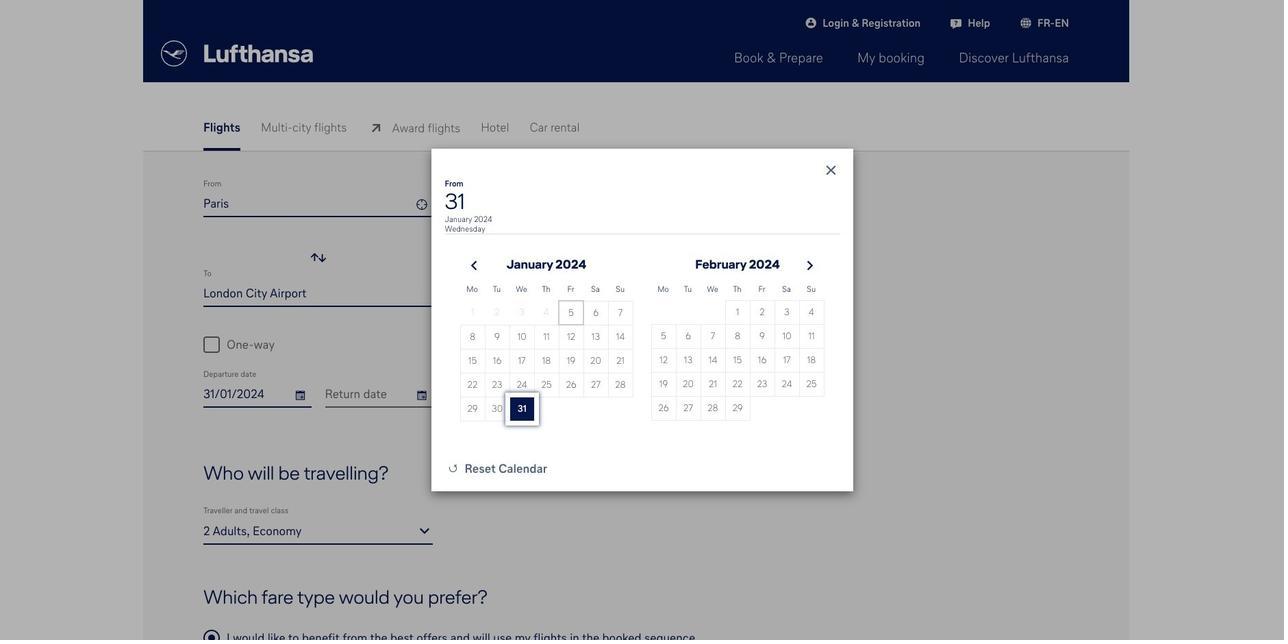 Task type: locate. For each thing, give the bounding box(es) containing it.
0 horizontal spatial left image
[[803, 15, 820, 31]]

main content
[[143, 28, 1130, 640]]

1 left image from the left
[[803, 15, 820, 31]]

1 horizontal spatial left image
[[1018, 15, 1035, 31]]

right image
[[417, 523, 433, 539]]

left image
[[803, 15, 820, 31], [1018, 15, 1035, 31]]

Departure date text field
[[204, 382, 311, 406]]

calendar application
[[445, 241, 1216, 461]]

tab list
[[204, 106, 1070, 151]]

close image
[[823, 162, 840, 179]]

move backward to switch to the previous month. image
[[466, 258, 483, 274]]



Task type: describe. For each thing, give the bounding box(es) containing it.
svg image
[[949, 15, 965, 31]]

select a return date dialog
[[431, 149, 1216, 491]]

move forward to switch to the next month. image
[[802, 258, 819, 274]]

Return date text field
[[325, 382, 433, 406]]

lufthansa logo, back to homepage image
[[161, 40, 313, 66]]

left image
[[445, 461, 462, 477]]

2 left image from the left
[[1018, 15, 1035, 31]]



Task type: vqa. For each thing, say whether or not it's contained in the screenshot.
open menu button
no



